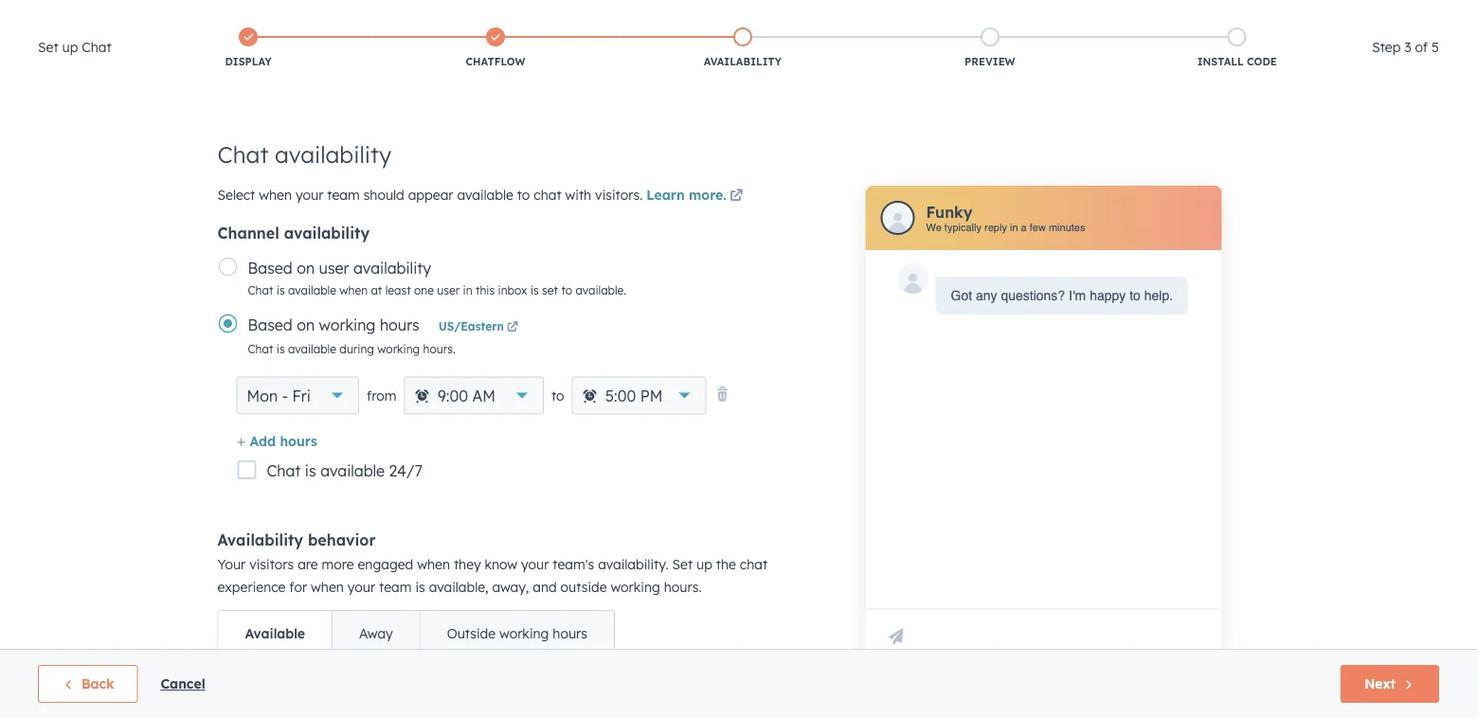 Task type: vqa. For each thing, say whether or not it's contained in the screenshot.
THE ADD EMAILS OR DOMAINS
no



Task type: locate. For each thing, give the bounding box(es) containing it.
search image
[[1437, 49, 1451, 63]]

0 horizontal spatial hours.
[[423, 342, 455, 356]]

hours
[[380, 315, 420, 334], [280, 433, 317, 449], [553, 625, 587, 642]]

1 vertical spatial chat
[[740, 556, 768, 573]]

a
[[1021, 221, 1027, 233]]

1 horizontal spatial team
[[379, 579, 412, 595]]

1 vertical spatial based
[[248, 315, 293, 334]]

1 horizontal spatial hours.
[[664, 579, 702, 595]]

2 horizontal spatial hours
[[553, 625, 587, 642]]

link opens in a new window image right more.
[[730, 185, 743, 208]]

1 vertical spatial hours
[[280, 433, 317, 449]]

1 horizontal spatial chat
[[740, 556, 768, 573]]

chat left with
[[534, 187, 561, 203]]

channel
[[217, 223, 279, 242]]

team inside the availability behavior your visitors are more engaged when they know your team's availability. set up the chat experience for when your team is available, away, and outside working hours.
[[379, 579, 412, 595]]

to right set
[[561, 283, 572, 297]]

2 vertical spatial hours
[[553, 625, 587, 642]]

in left this
[[463, 283, 472, 297]]

is down "add hours"
[[305, 461, 316, 480]]

availability for channel availability
[[284, 223, 370, 242]]

1 horizontal spatial your
[[347, 579, 375, 595]]

got any questions? i'm happy to help.
[[951, 288, 1173, 303]]

they
[[454, 556, 481, 573]]

1 vertical spatial your
[[521, 556, 549, 573]]

1 horizontal spatial link opens in a new window image
[[730, 190, 743, 203]]

0 horizontal spatial availability
[[217, 531, 303, 550]]

based on working hours
[[248, 315, 420, 334]]

based up mon
[[248, 315, 293, 334]]

5
[[1432, 39, 1439, 55]]

0 horizontal spatial hours
[[280, 433, 317, 449]]

0 vertical spatial based
[[248, 258, 293, 277]]

1 vertical spatial up
[[696, 556, 712, 573]]

working inside the availability behavior your visitors are more engaged when they know your team's availability. set up the chat experience for when your team is available, away, and outside working hours.
[[611, 579, 660, 595]]

hours down outside
[[553, 625, 587, 642]]

minutes
[[1049, 221, 1085, 233]]

1 horizontal spatial up
[[696, 556, 712, 573]]

help.
[[1144, 288, 1173, 303]]

user down channel availability
[[319, 258, 349, 277]]

availability inside the availability behavior your visitors are more engaged when they know your team's availability. set up the chat experience for when your team is available, away, and outside working hours.
[[217, 531, 303, 550]]

hours. down availability.
[[664, 579, 702, 595]]

0 horizontal spatial user
[[319, 258, 349, 277]]

1 based from the top
[[248, 258, 293, 277]]

link opens in a new window image down inbox
[[507, 322, 518, 333]]

chat right the
[[740, 556, 768, 573]]

1 horizontal spatial availability
[[704, 55, 782, 68]]

working down availability.
[[611, 579, 660, 595]]

chat is available when at least one user in this inbox is set to available.
[[248, 283, 626, 297]]

is for chat is available 24/7
[[305, 461, 316, 480]]

0 horizontal spatial up
[[62, 39, 78, 55]]

0 horizontal spatial link opens in a new window image
[[507, 322, 518, 333]]

list containing display
[[125, 24, 1361, 73]]

set
[[542, 283, 558, 297]]

0 vertical spatial up
[[62, 39, 78, 55]]

preview list item
[[866, 24, 1114, 73]]

0 vertical spatial link opens in a new window image
[[730, 190, 743, 203]]

available for when
[[288, 283, 336, 297]]

chat for chat is available when at least one user in this inbox is set to available.
[[248, 283, 273, 297]]

0 horizontal spatial set
[[38, 39, 58, 55]]

and
[[533, 579, 557, 595]]

availability up based on user availability
[[284, 223, 370, 242]]

link opens in a new window image
[[730, 190, 743, 203], [507, 322, 518, 333]]

link opens in a new window image inside learn more. link
[[730, 190, 743, 203]]

based for based on user availability
[[248, 258, 293, 277]]

9:00 am button
[[404, 377, 544, 415]]

0 horizontal spatial in
[[463, 283, 472, 297]]

set up chat heading
[[38, 36, 111, 59]]

pm
[[640, 386, 663, 405]]

visitors
[[249, 556, 294, 573]]

we
[[926, 221, 942, 233]]

to left 5:00 at left
[[551, 387, 564, 404]]

0 horizontal spatial link opens in a new window image
[[507, 319, 518, 336]]

9:00
[[438, 386, 468, 405]]

tab list
[[217, 610, 615, 658]]

available
[[457, 187, 513, 203], [288, 283, 336, 297], [288, 342, 336, 356], [320, 461, 385, 480]]

user right one
[[437, 283, 460, 297]]

are
[[298, 556, 318, 573]]

is left set
[[530, 283, 539, 297]]

chat inside the availability behavior your visitors are more engaged when they know your team's availability. set up the chat experience for when your team is available, away, and outside working hours.
[[740, 556, 768, 573]]

link opens in a new window image for based on working hours
[[507, 319, 518, 336]]

add
[[250, 433, 276, 449]]

working right during
[[377, 342, 420, 356]]

appear
[[408, 187, 453, 203]]

availability inside list item
[[704, 55, 782, 68]]

hours right add
[[280, 433, 317, 449]]

chat for chat is available 24/7
[[267, 461, 301, 480]]

us/eastern
[[438, 319, 504, 333]]

hours. down 'us/eastern' at left top
[[423, 342, 455, 356]]

working
[[319, 315, 376, 334], [377, 342, 420, 356], [611, 579, 660, 595], [499, 625, 549, 642]]

add hours
[[250, 433, 317, 449]]

is for chat is available during working hours.
[[276, 342, 285, 356]]

0 vertical spatial chat
[[534, 187, 561, 203]]

search button
[[1428, 40, 1460, 72]]

outside
[[447, 625, 496, 642]]

display completed list item
[[125, 24, 372, 73]]

available for 24/7
[[320, 461, 385, 480]]

link opens in a new window image for select when your team should appear available to chat with visitors.
[[730, 185, 743, 208]]

in
[[1010, 221, 1018, 233], [463, 283, 472, 297]]

available down based on working hours
[[288, 342, 336, 356]]

is
[[276, 283, 285, 297], [530, 283, 539, 297], [276, 342, 285, 356], [305, 461, 316, 480], [415, 579, 425, 595]]

team
[[327, 187, 360, 203], [379, 579, 412, 595]]

link opens in a new window image
[[730, 185, 743, 208], [507, 319, 518, 336]]

1 vertical spatial hours.
[[664, 579, 702, 595]]

0 vertical spatial set
[[38, 39, 58, 55]]

chat
[[534, 187, 561, 203], [740, 556, 768, 573]]

your up the "and"
[[521, 556, 549, 573]]

on for working
[[297, 315, 315, 334]]

2 on from the top
[[297, 315, 315, 334]]

0 vertical spatial your
[[296, 187, 323, 203]]

based
[[248, 258, 293, 277], [248, 315, 293, 334]]

0 vertical spatial availability
[[275, 140, 391, 169]]

working down away,
[[499, 625, 549, 642]]

2 based from the top
[[248, 315, 293, 334]]

is down channel availability
[[276, 283, 285, 297]]

5:00 pm button
[[572, 377, 706, 415]]

during
[[339, 342, 374, 356]]

when
[[259, 187, 292, 203], [339, 283, 368, 297], [417, 556, 450, 573], [311, 579, 344, 595]]

0 vertical spatial hours
[[380, 315, 420, 334]]

is left available,
[[415, 579, 425, 595]]

1 horizontal spatial link opens in a new window image
[[730, 185, 743, 208]]

1 on from the top
[[297, 258, 315, 277]]

your down chat availability
[[296, 187, 323, 203]]

link opens in a new window image right more.
[[730, 190, 743, 203]]

2 vertical spatial your
[[347, 579, 375, 595]]

1 horizontal spatial in
[[1010, 221, 1018, 233]]

available down based on user availability
[[288, 283, 336, 297]]

link opens in a new window image down inbox
[[507, 319, 518, 336]]

install code list item
[[1114, 24, 1361, 73]]

chatflow completed list item
[[372, 24, 619, 73]]

0 horizontal spatial team
[[327, 187, 360, 203]]

hours down 'least'
[[380, 315, 420, 334]]

1 vertical spatial on
[[297, 315, 315, 334]]

1 vertical spatial availability
[[217, 531, 303, 550]]

reply
[[984, 221, 1007, 233]]

your down more
[[347, 579, 375, 595]]

1 vertical spatial link opens in a new window image
[[507, 319, 518, 336]]

on up chat is available during working hours.
[[297, 315, 315, 334]]

1 vertical spatial in
[[463, 283, 472, 297]]

0 vertical spatial team
[[327, 187, 360, 203]]

on down channel availability
[[297, 258, 315, 277]]

link opens in a new window image inside us/eastern link
[[507, 322, 518, 333]]

chat is available during working hours.
[[248, 342, 455, 356]]

1 vertical spatial user
[[437, 283, 460, 297]]

0 vertical spatial in
[[1010, 221, 1018, 233]]

to left help.
[[1130, 288, 1141, 303]]

mon
[[247, 386, 278, 405]]

availability up 'least'
[[353, 258, 431, 277]]

available,
[[429, 579, 488, 595]]

when left they
[[417, 556, 450, 573]]

availability
[[704, 55, 782, 68], [217, 531, 303, 550]]

install
[[1197, 55, 1244, 68]]

your
[[296, 187, 323, 203], [521, 556, 549, 573], [347, 579, 375, 595]]

available.
[[576, 283, 626, 297]]

on
[[297, 258, 315, 277], [297, 315, 315, 334]]

up
[[62, 39, 78, 55], [696, 556, 712, 573]]

1 vertical spatial team
[[379, 579, 412, 595]]

1 vertical spatial availability
[[284, 223, 370, 242]]

when left at
[[339, 283, 368, 297]]

team left should
[[327, 187, 360, 203]]

your
[[217, 556, 246, 573]]

is up mon - fri
[[276, 342, 285, 356]]

hours.
[[423, 342, 455, 356], [664, 579, 702, 595]]

agent says: got any questions? i'm happy to help. element
[[951, 284, 1173, 307]]

set up chat
[[38, 39, 111, 55]]

0 vertical spatial availability
[[704, 55, 782, 68]]

fri
[[292, 386, 311, 405]]

tab list containing available
[[217, 610, 615, 658]]

0 vertical spatial link opens in a new window image
[[730, 185, 743, 208]]

available left 24/7
[[320, 461, 385, 480]]

1 vertical spatial set
[[672, 556, 693, 573]]

user
[[319, 258, 349, 277], [437, 283, 460, 297]]

1 horizontal spatial set
[[672, 556, 693, 573]]

working up chat is available during working hours.
[[319, 315, 376, 334]]

team down engaged at left
[[379, 579, 412, 595]]

1 vertical spatial link opens in a new window image
[[507, 322, 518, 333]]

with
[[565, 187, 591, 203]]

any
[[976, 288, 997, 303]]

in inside funky we typically reply in a few minutes
[[1010, 221, 1018, 233]]

list
[[125, 24, 1361, 73]]

Search HubSpot search field
[[1211, 40, 1443, 72]]

step
[[1372, 39, 1401, 55]]

up inside heading
[[62, 39, 78, 55]]

0 vertical spatial on
[[297, 258, 315, 277]]

based down channel
[[248, 258, 293, 277]]

in left a
[[1010, 221, 1018, 233]]

availability.
[[598, 556, 669, 573]]

availability up should
[[275, 140, 391, 169]]

next button
[[1341, 665, 1439, 703]]



Task type: describe. For each thing, give the bounding box(es) containing it.
back
[[81, 676, 114, 692]]

for
[[289, 579, 307, 595]]

am
[[472, 386, 496, 405]]

of
[[1415, 39, 1428, 55]]

2 horizontal spatial your
[[521, 556, 549, 573]]

team's
[[553, 556, 594, 573]]

know
[[485, 556, 517, 573]]

outside working hours
[[447, 625, 587, 642]]

learn
[[646, 187, 685, 203]]

available right the appear
[[457, 187, 513, 203]]

channel availability
[[217, 223, 370, 242]]

add hours button
[[236, 430, 317, 455]]

2 vertical spatial availability
[[353, 258, 431, 277]]

select when your team should appear available to chat with visitors.
[[217, 187, 643, 203]]

available for during
[[288, 342, 336, 356]]

us/eastern link
[[438, 319, 521, 336]]

happy
[[1090, 288, 1126, 303]]

away
[[359, 625, 393, 642]]

typically
[[944, 221, 982, 233]]

1 horizontal spatial user
[[437, 283, 460, 297]]

1 horizontal spatial hours
[[380, 315, 420, 334]]

step 3 of 5
[[1372, 39, 1439, 55]]

link opens in a new window image for select when your team should appear available to chat with visitors.
[[730, 190, 743, 203]]

available link
[[218, 611, 332, 657]]

more.
[[689, 187, 726, 203]]

availability list item
[[619, 24, 866, 73]]

learn more.
[[646, 187, 726, 203]]

5:00 pm
[[605, 386, 663, 405]]

back button
[[38, 665, 138, 703]]

code
[[1247, 55, 1277, 68]]

availability for availability behavior your visitors are more engaged when they know your team's availability. set up the chat experience for when your team is available, away, and outside working hours.
[[217, 531, 303, 550]]

install code
[[1197, 55, 1277, 68]]

-
[[282, 386, 288, 405]]

outside
[[560, 579, 607, 595]]

working inside outside working hours link
[[499, 625, 549, 642]]

i'm
[[1069, 288, 1086, 303]]

is inside the availability behavior your visitors are more engaged when they know your team's availability. set up the chat experience for when your team is available, away, and outside working hours.
[[415, 579, 425, 595]]

select
[[217, 187, 255, 203]]

mon - fri button
[[236, 377, 359, 415]]

preview
[[965, 55, 1015, 68]]

chat for chat availability
[[217, 140, 268, 169]]

up inside the availability behavior your visitors are more engaged when they know your team's availability. set up the chat experience for when your team is available, away, and outside working hours.
[[696, 556, 712, 573]]

when right select
[[259, 187, 292, 203]]

visitors.
[[595, 187, 643, 203]]

away,
[[492, 579, 529, 595]]

hours inside add hours button
[[280, 433, 317, 449]]

hours inside outside working hours link
[[553, 625, 587, 642]]

0 horizontal spatial your
[[296, 187, 323, 203]]

based on user availability
[[248, 258, 431, 277]]

outside working hours link
[[419, 611, 614, 657]]

chat availability
[[217, 140, 391, 169]]

set inside the availability behavior your visitors are more engaged when they know your team's availability. set up the chat experience for when your team is available, away, and outside working hours.
[[672, 556, 693, 573]]

marketplaces button
[[1216, 0, 1256, 30]]

more
[[322, 556, 354, 573]]

24/7
[[389, 461, 423, 480]]

cancel button
[[160, 673, 205, 695]]

the
[[716, 556, 736, 573]]

chat for chat is available during working hours.
[[248, 342, 273, 356]]

got
[[951, 288, 972, 303]]

0 horizontal spatial chat
[[534, 187, 561, 203]]

set inside heading
[[38, 39, 58, 55]]

link opens in a new window image for based on working hours
[[507, 322, 518, 333]]

to left with
[[517, 187, 530, 203]]

funky
[[926, 203, 973, 221]]

least
[[385, 283, 411, 297]]

experience
[[217, 579, 286, 595]]

0 vertical spatial hours.
[[423, 342, 455, 356]]

0 vertical spatial user
[[319, 258, 349, 277]]

hours. inside the availability behavior your visitors are more engaged when they know your team's availability. set up the chat experience for when your team is available, away, and outside working hours.
[[664, 579, 702, 595]]

should
[[363, 187, 404, 203]]

behavior
[[308, 531, 376, 550]]

learn more. link
[[646, 185, 746, 208]]

availability behavior your visitors are more engaged when they know your team's availability. set up the chat experience for when your team is available, away, and outside working hours.
[[217, 531, 768, 595]]

away link
[[332, 611, 419, 657]]

next
[[1364, 676, 1396, 692]]

display
[[225, 55, 272, 68]]

at
[[371, 283, 382, 297]]

available
[[245, 625, 305, 642]]

chatflow
[[466, 55, 525, 68]]

5:00
[[605, 386, 636, 405]]

on for user
[[297, 258, 315, 277]]

mon - fri
[[247, 386, 311, 405]]

when down more
[[311, 579, 344, 595]]

chat is available 24/7
[[267, 461, 423, 480]]

one
[[414, 283, 434, 297]]

based for based on working hours
[[248, 315, 293, 334]]

inbox
[[498, 283, 527, 297]]

is for chat is available when at least one user in this inbox is set to available.
[[276, 283, 285, 297]]

availability for availability
[[704, 55, 782, 68]]

chat inside set up chat heading
[[82, 39, 111, 55]]

from
[[367, 387, 397, 404]]

engaged
[[358, 556, 413, 573]]

cancel
[[160, 676, 205, 692]]

few
[[1030, 221, 1046, 233]]

questions?
[[1001, 288, 1065, 303]]

funky we typically reply in a few minutes
[[926, 203, 1085, 233]]

availability for chat availability
[[275, 140, 391, 169]]

this
[[476, 283, 495, 297]]

marketplaces image
[[1228, 9, 1245, 26]]



